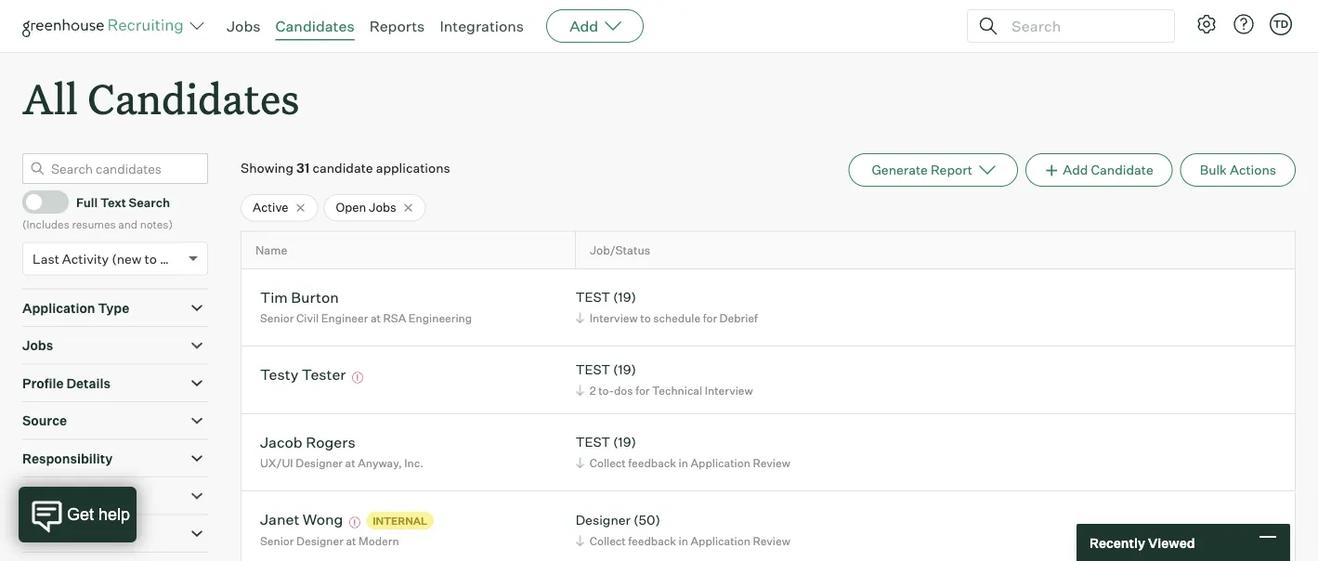 Task type: locate. For each thing, give the bounding box(es) containing it.
2 vertical spatial jobs
[[22, 338, 53, 354]]

1 horizontal spatial for
[[703, 311, 717, 325]]

for left debrief in the bottom right of the page
[[703, 311, 717, 325]]

actions
[[1230, 162, 1277, 178]]

jacob
[[260, 433, 303, 451]]

0 vertical spatial designer
[[296, 456, 343, 470]]

name
[[256, 243, 287, 258]]

1 horizontal spatial jobs
[[227, 17, 261, 35]]

test for burton
[[576, 289, 611, 305]]

test up 2
[[576, 362, 611, 378]]

1 (19) from the top
[[613, 289, 637, 305]]

candidates down jobs link
[[87, 71, 300, 125]]

interview inside test (19) 2 to-dos for technical interview
[[705, 384, 753, 397]]

test down 2
[[576, 434, 611, 450]]

checkmark image
[[31, 195, 45, 208]]

(19) for rogers
[[613, 434, 637, 450]]

0 vertical spatial in
[[679, 456, 689, 470]]

review for (19)
[[753, 456, 791, 470]]

interview
[[590, 311, 638, 325], [705, 384, 753, 397]]

at left rsa
[[371, 311, 381, 325]]

candidate
[[313, 160, 373, 176]]

review
[[753, 456, 791, 470], [753, 534, 791, 548]]

0 vertical spatial add
[[570, 17, 599, 35]]

1 vertical spatial candidates
[[87, 71, 300, 125]]

3 test from the top
[[576, 434, 611, 450]]

0 vertical spatial application
[[22, 300, 95, 316]]

(new
[[112, 251, 142, 267]]

janet wong
[[260, 510, 343, 529]]

feedback up (50)
[[629, 456, 677, 470]]

test inside test (19) 2 to-dos for technical interview
[[576, 362, 611, 378]]

0 vertical spatial test
[[576, 289, 611, 305]]

pipeline tasks
[[22, 488, 113, 504]]

1 vertical spatial in
[[679, 534, 689, 548]]

reports link
[[370, 17, 425, 35]]

all
[[22, 71, 78, 125]]

for for testy tester
[[636, 384, 650, 397]]

at inside the jacob rogers ux/ui designer at anyway, inc.
[[345, 456, 356, 470]]

jobs up 'profile'
[[22, 338, 53, 354]]

add
[[570, 17, 599, 35], [1063, 162, 1089, 178]]

1 vertical spatial interview
[[705, 384, 753, 397]]

application inside designer (50) collect feedback in application review
[[691, 534, 751, 548]]

(19) inside the test (19) collect feedback in application review
[[613, 434, 637, 450]]

technical
[[652, 384, 703, 397]]

anyway,
[[358, 456, 402, 470]]

2 vertical spatial application
[[691, 534, 751, 548]]

feedback inside designer (50) collect feedback in application review
[[629, 534, 677, 548]]

at down rogers
[[345, 456, 356, 470]]

bulk
[[1200, 162, 1228, 178]]

notes)
[[140, 217, 173, 231]]

for right dos
[[636, 384, 650, 397]]

0 horizontal spatial to
[[145, 251, 157, 267]]

application
[[22, 300, 95, 316], [691, 456, 751, 470], [691, 534, 751, 548]]

1 collect from the top
[[590, 456, 626, 470]]

to left the schedule on the bottom of the page
[[641, 311, 651, 325]]

jobs left "candidates" link
[[227, 17, 261, 35]]

in inside the test (19) collect feedback in application review
[[679, 456, 689, 470]]

interview to schedule for debrief link
[[573, 309, 763, 327]]

1 collect feedback in application review link from the top
[[573, 454, 795, 472]]

0 horizontal spatial for
[[636, 384, 650, 397]]

test inside the test (19) interview to schedule for debrief
[[576, 289, 611, 305]]

0 vertical spatial collect feedback in application review link
[[573, 454, 795, 472]]

1 vertical spatial jobs
[[369, 200, 397, 215]]

test (19) interview to schedule for debrief
[[576, 289, 758, 325]]

(19) inside the test (19) interview to schedule for debrief
[[613, 289, 637, 305]]

applications
[[376, 160, 451, 176]]

debrief
[[720, 311, 758, 325]]

at down janet wong has been in application review for more than 5 days image
[[346, 535, 356, 548]]

1 vertical spatial for
[[636, 384, 650, 397]]

2 collect from the top
[[590, 534, 626, 548]]

test (19) collect feedback in application review
[[576, 434, 791, 470]]

senior inside 'tim burton senior civil engineer at rsa engineering'
[[260, 311, 294, 325]]

1 vertical spatial senior
[[260, 535, 294, 548]]

(19) up dos
[[613, 362, 637, 378]]

2 in from the top
[[679, 534, 689, 548]]

jobs right open
[[369, 200, 397, 215]]

ux/ui
[[260, 456, 293, 470]]

0 vertical spatial review
[[753, 456, 791, 470]]

1 vertical spatial feedback
[[629, 534, 677, 548]]

interview left the schedule on the bottom of the page
[[590, 311, 638, 325]]

1 vertical spatial test
[[576, 362, 611, 378]]

senior
[[260, 311, 294, 325], [260, 535, 294, 548]]

activity
[[62, 251, 109, 267]]

rsa
[[383, 311, 406, 325]]

0 horizontal spatial jobs
[[22, 338, 53, 354]]

(50)
[[634, 512, 661, 528]]

review inside designer (50) collect feedback in application review
[[753, 534, 791, 548]]

2 to-dos for technical interview link
[[573, 382, 758, 399]]

designer down "jacob rogers" link
[[296, 456, 343, 470]]

add candidate
[[1063, 162, 1154, 178]]

designer left (50)
[[576, 512, 631, 528]]

0 vertical spatial feedback
[[629, 456, 677, 470]]

collect feedback in application review link
[[573, 454, 795, 472], [573, 532, 795, 550]]

application inside the test (19) collect feedback in application review
[[691, 456, 751, 470]]

0 vertical spatial interview
[[590, 311, 638, 325]]

for inside test (19) 2 to-dos for technical interview
[[636, 384, 650, 397]]

test inside the test (19) collect feedback in application review
[[576, 434, 611, 450]]

collect feedback in application review link down (50)
[[573, 532, 795, 550]]

1 vertical spatial designer
[[576, 512, 631, 528]]

to left old)
[[145, 251, 157, 267]]

1 horizontal spatial add
[[1063, 162, 1089, 178]]

designer inside designer (50) collect feedback in application review
[[576, 512, 631, 528]]

collect feedback in application review link up designer (50) collect feedback in application review
[[573, 454, 795, 472]]

report
[[931, 162, 973, 178]]

2 feedback from the top
[[629, 534, 677, 548]]

(19) down job/status
[[613, 289, 637, 305]]

candidates right jobs link
[[276, 17, 355, 35]]

old)
[[160, 251, 184, 267]]

bulk actions link
[[1181, 154, 1296, 187]]

2 review from the top
[[753, 534, 791, 548]]

resumes
[[72, 217, 116, 231]]

0 vertical spatial (19)
[[613, 289, 637, 305]]

2 test from the top
[[576, 362, 611, 378]]

td
[[1274, 18, 1289, 30]]

0 vertical spatial candidates
[[276, 17, 355, 35]]

collect inside the test (19) collect feedback in application review
[[590, 456, 626, 470]]

1 vertical spatial review
[[753, 534, 791, 548]]

to inside the test (19) interview to schedule for debrief
[[641, 311, 651, 325]]

janet wong link
[[260, 510, 343, 531]]

generate
[[872, 162, 928, 178]]

3 (19) from the top
[[613, 434, 637, 450]]

senior down janet
[[260, 535, 294, 548]]

for inside the test (19) interview to schedule for debrief
[[703, 311, 717, 325]]

all candidates
[[22, 71, 300, 125]]

2 collect feedback in application review link from the top
[[573, 532, 795, 550]]

Search text field
[[1007, 13, 1158, 39]]

interview right technical
[[705, 384, 753, 397]]

(19) for burton
[[613, 289, 637, 305]]

add inside popup button
[[570, 17, 599, 35]]

review inside the test (19) collect feedback in application review
[[753, 456, 791, 470]]

feedback inside the test (19) collect feedback in application review
[[629, 456, 677, 470]]

0 vertical spatial to
[[145, 251, 157, 267]]

1 test from the top
[[576, 289, 611, 305]]

at
[[371, 311, 381, 325], [345, 456, 356, 470], [346, 535, 356, 548]]

test
[[576, 289, 611, 305], [576, 362, 611, 378], [576, 434, 611, 450]]

testy tester link
[[260, 365, 346, 386]]

feedback down (50)
[[629, 534, 677, 548]]

test (19) 2 to-dos for technical interview
[[576, 362, 753, 397]]

recently
[[1090, 535, 1146, 551]]

0 vertical spatial senior
[[260, 311, 294, 325]]

0 vertical spatial collect
[[590, 456, 626, 470]]

2 senior from the top
[[260, 535, 294, 548]]

job/status
[[590, 243, 651, 258]]

2 vertical spatial designer
[[297, 535, 344, 548]]

application for designer
[[691, 534, 751, 548]]

1 vertical spatial collect feedback in application review link
[[573, 532, 795, 550]]

1 review from the top
[[753, 456, 791, 470]]

in down the test (19) collect feedback in application review
[[679, 534, 689, 548]]

last
[[33, 251, 59, 267]]

1 vertical spatial to
[[641, 311, 651, 325]]

designer inside the jacob rogers ux/ui designer at anyway, inc.
[[296, 456, 343, 470]]

1 vertical spatial application
[[691, 456, 751, 470]]

1 in from the top
[[679, 456, 689, 470]]

testy tester has been in technical interview for more than 14 days image
[[349, 372, 366, 384]]

1 vertical spatial (19)
[[613, 362, 637, 378]]

in up designer (50) collect feedback in application review
[[679, 456, 689, 470]]

candidates
[[276, 17, 355, 35], [87, 71, 300, 125]]

2 vertical spatial test
[[576, 434, 611, 450]]

in inside designer (50) collect feedback in application review
[[679, 534, 689, 548]]

0 horizontal spatial add
[[570, 17, 599, 35]]

0 vertical spatial jobs
[[227, 17, 261, 35]]

designer
[[296, 456, 343, 470], [576, 512, 631, 528], [297, 535, 344, 548]]

collect
[[590, 456, 626, 470], [590, 534, 626, 548]]

1 vertical spatial add
[[1063, 162, 1089, 178]]

pipeline
[[22, 488, 73, 504]]

designer down wong
[[297, 535, 344, 548]]

in
[[679, 456, 689, 470], [679, 534, 689, 548]]

in for (19)
[[679, 456, 689, 470]]

2 (19) from the top
[[613, 362, 637, 378]]

1 vertical spatial collect
[[590, 534, 626, 548]]

for
[[703, 311, 717, 325], [636, 384, 650, 397]]

(19) down dos
[[613, 434, 637, 450]]

to
[[145, 251, 157, 267], [641, 311, 651, 325]]

schedule
[[654, 311, 701, 325]]

tim burton link
[[260, 288, 339, 309]]

0 vertical spatial at
[[371, 311, 381, 325]]

1 feedback from the top
[[629, 456, 677, 470]]

generate report
[[872, 162, 973, 178]]

application for test
[[691, 456, 751, 470]]

0 horizontal spatial interview
[[590, 311, 638, 325]]

1 horizontal spatial interview
[[705, 384, 753, 397]]

feedback
[[629, 456, 677, 470], [629, 534, 677, 548]]

1 vertical spatial at
[[345, 456, 356, 470]]

0 vertical spatial for
[[703, 311, 717, 325]]

1 senior from the top
[[260, 311, 294, 325]]

full text search (includes resumes and notes)
[[22, 195, 173, 231]]

designer (50) collect feedback in application review
[[576, 512, 791, 548]]

senior down tim
[[260, 311, 294, 325]]

1 horizontal spatial to
[[641, 311, 651, 325]]

to for old)
[[145, 251, 157, 267]]

profile
[[22, 375, 64, 391]]

tasks
[[76, 488, 113, 504]]

profile details
[[22, 375, 111, 391]]

test down job/status
[[576, 289, 611, 305]]

collect inside designer (50) collect feedback in application review
[[590, 534, 626, 548]]

2 vertical spatial (19)
[[613, 434, 637, 450]]



Task type: describe. For each thing, give the bounding box(es) containing it.
add candidate link
[[1026, 154, 1174, 187]]

Search candidates field
[[22, 154, 208, 184]]

feedback for (50)
[[629, 534, 677, 548]]

tester
[[302, 365, 346, 384]]

to for schedule
[[641, 311, 651, 325]]

collect for designer
[[590, 534, 626, 548]]

candidate reports are now available! apply filters and select "view in app" element
[[849, 154, 1019, 187]]

at inside 'tim burton senior civil engineer at rsa engineering'
[[371, 311, 381, 325]]

open jobs
[[336, 200, 397, 215]]

showing 31 candidate applications
[[241, 160, 451, 176]]

details
[[66, 375, 111, 391]]

interview inside the test (19) interview to schedule for debrief
[[590, 311, 638, 325]]

viewed
[[1149, 535, 1196, 551]]

tim burton senior civil engineer at rsa engineering
[[260, 288, 472, 325]]

wong
[[303, 510, 343, 529]]

add button
[[547, 9, 644, 43]]

to-
[[599, 384, 614, 397]]

and
[[118, 217, 138, 231]]

full
[[76, 195, 98, 210]]

testy
[[260, 365, 299, 384]]

active
[[253, 200, 289, 215]]

(includes
[[22, 217, 69, 231]]

31
[[297, 160, 310, 176]]

greenhouse recruiting image
[[22, 15, 190, 37]]

td button
[[1267, 9, 1296, 39]]

engineer
[[321, 311, 368, 325]]

candidates link
[[276, 17, 355, 35]]

reports
[[370, 17, 425, 35]]

type
[[98, 300, 129, 316]]

add for add
[[570, 17, 599, 35]]

generate report button
[[849, 154, 1019, 187]]

jobs link
[[227, 17, 261, 35]]

collect feedback in application review link for designer (50)
[[573, 532, 795, 550]]

recently viewed
[[1090, 535, 1196, 551]]

engineering
[[409, 311, 472, 325]]

dos
[[614, 384, 633, 397]]

janet wong has been in application review for more than 5 days image
[[347, 517, 363, 529]]

last activity (new to old)
[[33, 251, 184, 267]]

rogers
[[306, 433, 356, 451]]

janet
[[260, 510, 300, 529]]

integrations
[[440, 17, 524, 35]]

(19) inside test (19) 2 to-dos for technical interview
[[613, 362, 637, 378]]

test for rogers
[[576, 434, 611, 450]]

feedback for (19)
[[629, 456, 677, 470]]

candidate
[[1091, 162, 1154, 178]]

testy tester
[[260, 365, 346, 384]]

review for (50)
[[753, 534, 791, 548]]

text
[[100, 195, 126, 210]]

2
[[590, 384, 596, 397]]

inc.
[[405, 456, 424, 470]]

jacob rogers ux/ui designer at anyway, inc.
[[260, 433, 424, 470]]

education
[[22, 526, 86, 542]]

senior designer at modern
[[260, 535, 399, 548]]

integrations link
[[440, 17, 524, 35]]

burton
[[291, 288, 339, 306]]

open
[[336, 200, 366, 215]]

tim
[[260, 288, 288, 306]]

2 horizontal spatial jobs
[[369, 200, 397, 215]]

modern
[[359, 535, 399, 548]]

td button
[[1270, 13, 1293, 35]]

in for (50)
[[679, 534, 689, 548]]

for for tim burton
[[703, 311, 717, 325]]

civil
[[297, 311, 319, 325]]

collect for test
[[590, 456, 626, 470]]

configure image
[[1196, 13, 1218, 35]]

add for add candidate
[[1063, 162, 1089, 178]]

showing
[[241, 160, 294, 176]]

last activity (new to old) option
[[33, 251, 184, 267]]

source
[[22, 413, 67, 429]]

internal
[[373, 515, 427, 527]]

jacob rogers link
[[260, 433, 356, 454]]

2 vertical spatial at
[[346, 535, 356, 548]]

application type
[[22, 300, 129, 316]]

bulk actions
[[1200, 162, 1277, 178]]

responsibility
[[22, 450, 113, 467]]

search
[[129, 195, 170, 210]]

collect feedback in application review link for test (19)
[[573, 454, 795, 472]]



Task type: vqa. For each thing, say whether or not it's contained in the screenshot.
the Civil
yes



